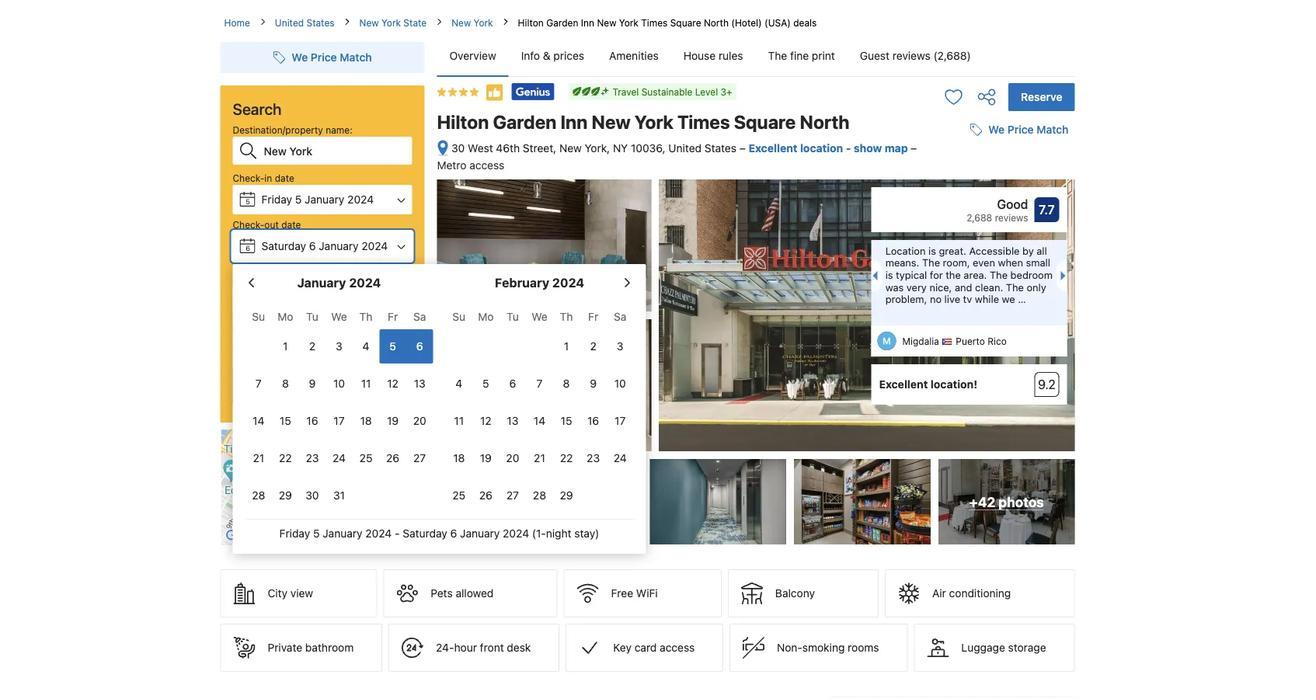 Task type: locate. For each thing, give the bounding box(es) containing it.
1 left room
[[348, 293, 353, 305]]

8 for the 8 january 2024 option
[[282, 377, 289, 390]]

15 for 15 "checkbox"
[[280, 415, 291, 427]]

25
[[359, 452, 373, 465], [453, 489, 466, 502]]

good
[[997, 197, 1028, 212]]

6
[[309, 240, 316, 253], [246, 244, 250, 252], [416, 340, 423, 353], [509, 377, 516, 390], [450, 527, 457, 540]]

we price match button down united states
[[267, 44, 378, 71]]

1 horizontal spatial is
[[929, 245, 936, 257]]

2 3 from the left
[[617, 340, 624, 353]]

0 horizontal spatial excellent
[[749, 142, 798, 155]]

15 right "14 january 2024" checkbox on the bottom left of the page
[[280, 415, 291, 427]]

11 left 12 february 2024 option
[[454, 415, 464, 427]]

27 inside 27 february 2024 option
[[507, 489, 519, 502]]

while
[[975, 293, 999, 305]]

1 vertical spatial north
[[800, 111, 850, 133]]

11 inside 11 february 2024 checkbox
[[454, 415, 464, 427]]

26 for 26 february 2024 checkbox
[[479, 489, 493, 502]]

stay)
[[574, 527, 599, 540]]

2 10 from the left
[[614, 377, 626, 390]]

1 – from the left
[[740, 142, 746, 155]]

15 inside checkbox
[[561, 415, 572, 427]]

17 February 2024 checkbox
[[607, 404, 634, 438]]

0 vertical spatial saturday
[[261, 240, 306, 253]]

search button
[[233, 367, 412, 404]]

the fine print
[[768, 49, 835, 62]]

2 tu from the left
[[507, 310, 519, 323]]

the up clean. at the top right
[[990, 269, 1008, 281]]

i'm
[[247, 345, 260, 356]]

0 vertical spatial night
[[241, 266, 264, 277]]

match for the rightmost "we price match" dropdown button
[[1037, 123, 1069, 136]]

4 inside option
[[363, 340, 369, 353]]

· down january 2024 at the left
[[342, 293, 345, 305]]

tu down 2 adults · 0 children · 1 room
[[306, 310, 318, 323]]

night left stay)
[[546, 527, 572, 540]]

is left great.
[[929, 245, 936, 257]]

31
[[333, 489, 345, 502]]

22 inside checkbox
[[279, 452, 292, 465]]

21 for '21' checkbox
[[534, 452, 545, 465]]

travel sustainable level 3+
[[613, 86, 732, 97]]

air conditioning
[[932, 587, 1011, 600]]

check-out date
[[233, 219, 301, 230]]

18 for 18 february 2024 option
[[453, 452, 465, 465]]

17 inside the 17 february 2024 option
[[615, 415, 626, 427]]

1 vertical spatial 20
[[506, 452, 519, 465]]

0 vertical spatial 25
[[359, 452, 373, 465]]

22 right '21' checkbox
[[560, 452, 573, 465]]

sa
[[413, 310, 426, 323], [614, 310, 627, 323]]

for left work on the left
[[306, 345, 318, 356]]

12 for 12 january 2024 option
[[387, 377, 399, 390]]

2 22 from the left
[[560, 452, 573, 465]]

balcony button
[[728, 570, 879, 618]]

1 15 from the left
[[280, 415, 291, 427]]

3 right 2 february 2024 option
[[617, 340, 624, 353]]

home link
[[224, 16, 250, 30]]

1 horizontal spatial match
[[1037, 123, 1069, 136]]

we down united states link
[[292, 51, 308, 64]]

new york link
[[452, 16, 493, 30]]

january up january 2024 at the left
[[319, 240, 359, 253]]

0 horizontal spatial 24
[[333, 452, 346, 465]]

27 right 26 february 2024 checkbox
[[507, 489, 519, 502]]

hilton for hilton garden inn new york times square north
[[437, 111, 489, 133]]

0 horizontal spatial 27
[[413, 452, 426, 465]]

1 horizontal spatial 11
[[454, 415, 464, 427]]

3 for january 2024
[[336, 340, 343, 353]]

28 for the 28 february 2024 option
[[533, 489, 546, 502]]

0 vertical spatial 20
[[413, 415, 426, 427]]

16 January 2024 checkbox
[[299, 404, 326, 438]]

22 for 22 january 2024 checkbox
[[279, 452, 292, 465]]

30 inside "option"
[[306, 489, 319, 502]]

1 horizontal spatial 4
[[456, 377, 462, 390]]

4 February 2024 checkbox
[[446, 367, 472, 401]]

28 for the 28 option
[[252, 489, 265, 502]]

square up house
[[670, 17, 701, 28]]

air conditioning button
[[885, 570, 1075, 618]]

next image
[[1061, 271, 1070, 281]]

1-
[[233, 266, 241, 277]]

29 inside 29 option
[[279, 489, 292, 502]]

su up 4 option
[[453, 310, 466, 323]]

free wifi button
[[564, 570, 722, 618]]

north for hilton garden inn new york times square north
[[800, 111, 850, 133]]

0 horizontal spatial 14
[[253, 415, 264, 427]]

only
[[1027, 281, 1047, 293]]

show
[[289, 495, 317, 508]]

24 for 24 february 2024 checkbox at the bottom of the page
[[614, 452, 627, 465]]

· left 0
[[283, 293, 286, 305]]

0 horizontal spatial north
[[704, 17, 729, 28]]

0 vertical spatial 18
[[360, 415, 372, 427]]

16 for 16 option
[[306, 415, 318, 427]]

4 right 3 option
[[363, 340, 369, 353]]

28 February 2024 checkbox
[[526, 479, 553, 513]]

garden for hilton garden inn new york times square north
[[493, 111, 557, 133]]

2 8 from the left
[[563, 377, 570, 390]]

4 left 5 february 2024 checkbox
[[456, 377, 462, 390]]

grid for january
[[245, 301, 433, 513]]

1 horizontal spatial 22
[[560, 452, 573, 465]]

times down level
[[677, 111, 730, 133]]

9 right 8 option
[[590, 377, 597, 390]]

27 February 2024 checkbox
[[499, 479, 526, 513]]

2 inside option
[[309, 340, 316, 353]]

20 for 20 january 2024 option
[[413, 415, 426, 427]]

fr up 2 february 2024 option
[[588, 310, 598, 323]]

23 February 2024 checkbox
[[580, 441, 607, 476]]

14 inside 14 february 2024 option
[[534, 415, 546, 427]]

1 vertical spatial square
[[734, 111, 796, 133]]

1 su from the left
[[252, 310, 265, 323]]

mo down 0
[[278, 310, 293, 323]]

1 fr from the left
[[388, 310, 398, 323]]

1 vertical spatial 26
[[479, 489, 493, 502]]

united states
[[275, 17, 335, 28]]

su for january
[[252, 310, 265, 323]]

1 horizontal spatial 7
[[537, 377, 543, 390]]

private
[[268, 642, 302, 654]]

5 cell
[[379, 326, 406, 364]]

united right home
[[275, 17, 304, 28]]

1 horizontal spatial 15
[[561, 415, 572, 427]]

1 vertical spatial 19
[[480, 452, 492, 465]]

price down united states
[[311, 51, 337, 64]]

1 23 from the left
[[306, 452, 319, 465]]

1 horizontal spatial 30
[[451, 142, 465, 155]]

28 inside option
[[533, 489, 546, 502]]

11 February 2024 checkbox
[[446, 404, 472, 438]]

7 inside "option"
[[537, 377, 543, 390]]

1 horizontal spatial 13
[[507, 415, 519, 427]]

1 horizontal spatial reviews
[[995, 212, 1028, 223]]

0 horizontal spatial mo
[[278, 310, 293, 323]]

2 23 from the left
[[587, 452, 600, 465]]

we price match down united states
[[292, 51, 372, 64]]

26 inside checkbox
[[479, 489, 493, 502]]

14 January 2024 checkbox
[[245, 404, 272, 438]]

1 22 from the left
[[279, 452, 292, 465]]

0 vertical spatial match
[[340, 51, 372, 64]]

0 vertical spatial -
[[846, 142, 851, 155]]

fr up '5' "cell"
[[388, 310, 398, 323]]

access down west
[[470, 159, 504, 172]]

stay
[[266, 266, 285, 277]]

show
[[854, 142, 882, 155]]

0 horizontal spatial ·
[[283, 293, 286, 305]]

free wifi
[[611, 587, 658, 600]]

27 right the 26 'checkbox'
[[413, 452, 426, 465]]

view
[[290, 587, 313, 600]]

25 February 2024 checkbox
[[446, 479, 472, 513]]

29 inside 29 option
[[560, 489, 573, 502]]

the left fine
[[768, 49, 787, 62]]

2 fr from the left
[[588, 310, 598, 323]]

united states link
[[275, 16, 335, 30]]

1 horizontal spatial fr
[[588, 310, 598, 323]]

27 for 27 checkbox
[[413, 452, 426, 465]]

20 inside 20 option
[[506, 452, 519, 465]]

1 horizontal spatial 14
[[534, 415, 546, 427]]

united inside the 30 west 46th street, new york, ny 10036, united states – excellent location - show map – metro access
[[669, 142, 702, 155]]

1 horizontal spatial 28
[[533, 489, 546, 502]]

23 inside 23 option
[[306, 452, 319, 465]]

0 vertical spatial north
[[704, 17, 729, 28]]

1 horizontal spatial 10
[[614, 377, 626, 390]]

9 for 9 option
[[309, 377, 316, 390]]

0 vertical spatial 30
[[451, 142, 465, 155]]

0 vertical spatial states
[[307, 17, 335, 28]]

11 inside 11 option
[[361, 377, 371, 390]]

30 right the click to open map view image
[[451, 142, 465, 155]]

we price match button inside search section
[[267, 44, 378, 71]]

map right show on the top of the page
[[885, 142, 908, 155]]

2 16 from the left
[[587, 415, 599, 427]]

2 29 from the left
[[560, 489, 573, 502]]

1 8 from the left
[[282, 377, 289, 390]]

13 inside checkbox
[[507, 415, 519, 427]]

1 horizontal spatial 26
[[479, 489, 493, 502]]

25 inside 25 option
[[453, 489, 466, 502]]

21 inside option
[[253, 452, 264, 465]]

10 for the 10 january 2024 option
[[333, 377, 345, 390]]

4 for 4 option
[[456, 377, 462, 390]]

2 28 from the left
[[533, 489, 546, 502]]

search
[[233, 99, 282, 118], [303, 378, 342, 393]]

2 mo from the left
[[478, 310, 494, 323]]

new left york,
[[559, 142, 582, 155]]

date right out
[[281, 219, 301, 230]]

14 inside "14 january 2024" checkbox
[[253, 415, 264, 427]]

york
[[381, 17, 401, 28], [474, 17, 493, 28], [619, 17, 639, 28], [635, 111, 674, 133]]

1 16 from the left
[[306, 415, 318, 427]]

area.
[[964, 269, 987, 281]]

16 right 15 "checkbox"
[[306, 415, 318, 427]]

28 left 29 option
[[252, 489, 265, 502]]

2 January 2024 checkbox
[[299, 329, 326, 364]]

1 7 from the left
[[256, 377, 262, 390]]

8 right 7 'option'
[[282, 377, 289, 390]]

search down work on the left
[[303, 378, 342, 393]]

check- up check-out date
[[233, 172, 264, 183]]

north left (hotel)
[[704, 17, 729, 28]]

19 right the 18 option
[[387, 415, 399, 427]]

1 horizontal spatial saturday
[[403, 527, 447, 540]]

january 2024
[[297, 275, 381, 290]]

18 for the 18 option
[[360, 415, 372, 427]]

29 for 29 option
[[560, 489, 573, 502]]

10 for 10 option
[[614, 377, 626, 390]]

tu down february
[[507, 310, 519, 323]]

reserve button
[[1009, 83, 1075, 111]]

state
[[404, 17, 427, 28]]

26 January 2024 checkbox
[[379, 441, 406, 476]]

25 for 25 january 2024 checkbox
[[359, 452, 373, 465]]

20 right 19 february 2024 option
[[506, 452, 519, 465]]

we price match
[[292, 51, 372, 64], [989, 123, 1069, 136]]

square for hilton garden inn new york times square north (hotel) (usa) deals
[[670, 17, 701, 28]]

19 inside 'checkbox'
[[387, 415, 399, 427]]

info & prices
[[521, 49, 584, 62]]

1 28 from the left
[[252, 489, 265, 502]]

0 horizontal spatial 21
[[253, 452, 264, 465]]

home
[[224, 17, 250, 28]]

work
[[320, 345, 342, 356]]

united right 10036,
[[669, 142, 702, 155]]

17 inside 17 checkbox
[[334, 415, 345, 427]]

1 horizontal spatial 9
[[590, 377, 597, 390]]

11 for 11 option
[[361, 377, 371, 390]]

1 February 2024 checkbox
[[553, 329, 580, 364]]

0 horizontal spatial price
[[311, 51, 337, 64]]

2 grid from the left
[[446, 301, 634, 513]]

saturday down 25 option
[[403, 527, 447, 540]]

th for february 2024
[[560, 310, 573, 323]]

0 vertical spatial is
[[929, 245, 936, 257]]

1 horizontal spatial ·
[[342, 293, 345, 305]]

2 left work on the left
[[309, 340, 316, 353]]

mo up 5 february 2024 checkbox
[[478, 310, 494, 323]]

16 right 15 checkbox
[[587, 415, 599, 427]]

1 horizontal spatial 3
[[617, 340, 624, 353]]

1 vertical spatial access
[[660, 642, 695, 654]]

1 29 from the left
[[279, 489, 292, 502]]

january for friday 5 january 2024 - saturday 6 january 2024 (1-night stay)
[[323, 527, 363, 540]]

18 left 19 february 2024 option
[[453, 452, 465, 465]]

print
[[812, 49, 835, 62]]

22 January 2024 checkbox
[[272, 441, 299, 476]]

north
[[704, 17, 729, 28], [800, 111, 850, 133]]

13 February 2024 checkbox
[[499, 404, 526, 438]]

20 January 2024 checkbox
[[406, 404, 433, 438]]

1 horizontal spatial 29
[[560, 489, 573, 502]]

9 February 2024 checkbox
[[580, 367, 607, 401]]

city view button
[[220, 570, 377, 618]]

1 vertical spatial -
[[395, 527, 400, 540]]

1 horizontal spatial 19
[[480, 452, 492, 465]]

location!
[[931, 378, 978, 391]]

1 mo from the left
[[278, 310, 293, 323]]

1 vertical spatial for
[[306, 345, 318, 356]]

fr for february 2024
[[588, 310, 598, 323]]

luggage storage
[[961, 642, 1046, 654]]

by
[[1023, 245, 1034, 257]]

3
[[336, 340, 343, 353], [617, 340, 624, 353]]

hilton up west
[[437, 111, 489, 133]]

1 horizontal spatial -
[[846, 142, 851, 155]]

17 January 2024 checkbox
[[326, 404, 353, 438]]

0 horizontal spatial 19
[[387, 415, 399, 427]]

1 horizontal spatial 27
[[507, 489, 519, 502]]

2 inside option
[[590, 340, 597, 353]]

1 left the 2 january 2024 option
[[283, 340, 288, 353]]

mo for february
[[478, 310, 494, 323]]

1 · from the left
[[283, 293, 286, 305]]

24 for '24' option
[[333, 452, 346, 465]]

1 21 from the left
[[253, 452, 264, 465]]

1 inside checkbox
[[564, 340, 569, 353]]

we price match inside search section
[[292, 51, 372, 64]]

21 left 22 january 2024 checkbox
[[253, 452, 264, 465]]

13 inside option
[[414, 377, 426, 390]]

1 January 2024 checkbox
[[272, 329, 299, 364]]

1 vertical spatial map
[[335, 495, 358, 508]]

is
[[929, 245, 936, 257], [886, 269, 893, 281]]

3 right the 2 january 2024 option
[[336, 340, 343, 353]]

reviews inside the good 2,688 reviews
[[995, 212, 1028, 223]]

0 vertical spatial we price match
[[292, 51, 372, 64]]

0 horizontal spatial for
[[306, 345, 318, 356]]

27 inside 27 checkbox
[[413, 452, 426, 465]]

0 horizontal spatial 26
[[386, 452, 400, 465]]

1 th from the left
[[359, 310, 373, 323]]

north up location
[[800, 111, 850, 133]]

2 15 from the left
[[561, 415, 572, 427]]

1 vertical spatial united
[[669, 142, 702, 155]]

friday down "show"
[[279, 527, 310, 540]]

27 January 2024 checkbox
[[406, 441, 433, 476]]

2 check- from the top
[[233, 219, 264, 230]]

8 right the 7 "option"
[[563, 377, 570, 390]]

7 for 7 'option'
[[256, 377, 262, 390]]

key card access
[[613, 642, 695, 654]]

2 24 from the left
[[614, 452, 627, 465]]

9 inside option
[[309, 377, 316, 390]]

1 horizontal spatial 1
[[348, 293, 353, 305]]

12 right 11 option
[[387, 377, 399, 390]]

-
[[846, 142, 851, 155], [395, 527, 400, 540]]

29 January 2024 checkbox
[[272, 479, 299, 513]]

13
[[414, 377, 426, 390], [507, 415, 519, 427]]

0 vertical spatial garden
[[546, 17, 578, 28]]

0 vertical spatial hilton
[[518, 17, 544, 28]]

0 horizontal spatial times
[[641, 17, 668, 28]]

21 inside checkbox
[[534, 452, 545, 465]]

night left "stay"
[[241, 266, 264, 277]]

4 inside option
[[456, 377, 462, 390]]

hilton up the info
[[518, 17, 544, 28]]

th up 1 february 2024 checkbox
[[560, 310, 573, 323]]

1 horizontal spatial grid
[[446, 301, 634, 513]]

4
[[363, 340, 369, 353], [456, 377, 462, 390]]

sa up 6 cell on the left of page
[[413, 310, 426, 323]]

26 right 25 option
[[479, 489, 493, 502]]

luggage storage button
[[914, 624, 1075, 672]]

0 horizontal spatial is
[[886, 269, 893, 281]]

16 for the 16 option
[[587, 415, 599, 427]]

7 left the 8 january 2024 option
[[256, 377, 262, 390]]

0 horizontal spatial we price match button
[[267, 44, 378, 71]]

19
[[387, 415, 399, 427], [480, 452, 492, 465]]

1 vertical spatial price
[[1008, 123, 1034, 136]]

states down 3+
[[705, 142, 737, 155]]

click to open map view image
[[437, 140, 449, 158]]

th for january 2024
[[359, 310, 373, 323]]

2 17 from the left
[[615, 415, 626, 427]]

sustainable
[[642, 86, 693, 97]]

1 vertical spatial match
[[1037, 123, 1069, 136]]

23 inside option
[[587, 452, 600, 465]]

inn up york,
[[561, 111, 588, 133]]

1 grid from the left
[[245, 301, 433, 513]]

12 inside option
[[387, 377, 399, 390]]

for up nice, on the top
[[930, 269, 943, 281]]

friday down in
[[261, 193, 292, 206]]

1 horizontal spatial 25
[[453, 489, 466, 502]]

29 right the 28 february 2024 option
[[560, 489, 573, 502]]

0 horizontal spatial 25
[[359, 452, 373, 465]]

1 tu from the left
[[306, 310, 318, 323]]

1 sa from the left
[[413, 310, 426, 323]]

square for hilton garden inn new york times square north
[[734, 111, 796, 133]]

1 vertical spatial check-
[[233, 219, 264, 230]]

9 right the 8 january 2024 option
[[309, 377, 316, 390]]

grid
[[245, 301, 433, 513], [446, 301, 634, 513]]

north for hilton garden inn new york times square north (hotel) (usa) deals
[[704, 17, 729, 28]]

15 February 2024 checkbox
[[553, 404, 580, 438]]

price inside search section
[[311, 51, 337, 64]]

24 inside checkbox
[[614, 452, 627, 465]]

0 horizontal spatial match
[[340, 51, 372, 64]]

0 vertical spatial friday
[[261, 193, 292, 206]]

0 horizontal spatial 18
[[360, 415, 372, 427]]

21 left 22 option
[[534, 452, 545, 465]]

0 vertical spatial 11
[[361, 377, 371, 390]]

1 24 from the left
[[333, 452, 346, 465]]

tu for january
[[306, 310, 318, 323]]

night
[[241, 266, 264, 277], [546, 527, 572, 540]]

the
[[768, 49, 787, 62], [922, 257, 940, 269], [990, 269, 1008, 281], [1006, 281, 1024, 293]]

we down february 2024
[[532, 310, 548, 323]]

saturday down out
[[261, 240, 306, 253]]

12 inside option
[[480, 415, 492, 427]]

0 horizontal spatial sa
[[413, 310, 426, 323]]

5 January 2024 checkbox
[[379, 329, 406, 364]]

january
[[305, 193, 345, 206], [319, 240, 359, 253], [297, 275, 346, 290], [323, 527, 363, 540], [460, 527, 500, 540]]

match down reserve button
[[1037, 123, 1069, 136]]

we price match down reserve button
[[989, 123, 1069, 136]]

20 inside 20 january 2024 option
[[413, 415, 426, 427]]

1 horizontal spatial night
[[546, 527, 572, 540]]

match inside search section
[[340, 51, 372, 64]]

1 10 from the left
[[333, 377, 345, 390]]

25 inside 25 january 2024 checkbox
[[359, 452, 373, 465]]

30 January 2024 checkbox
[[299, 479, 326, 513]]

24
[[333, 452, 346, 465], [614, 452, 627, 465]]

1 vertical spatial we price match button
[[964, 116, 1075, 144]]

1 inside option
[[283, 340, 288, 353]]

23 right 22 option
[[587, 452, 600, 465]]

january up the saturday 6 january 2024
[[305, 193, 345, 206]]

0 horizontal spatial we price match
[[292, 51, 372, 64]]

show on map button
[[220, 429, 426, 546], [276, 488, 370, 516]]

check- for in
[[233, 172, 264, 183]]

4 for 4 option
[[363, 340, 369, 353]]

su for february
[[453, 310, 466, 323]]

11 January 2024 checkbox
[[353, 367, 379, 401]]

1 14 from the left
[[253, 415, 264, 427]]

1 vertical spatial 11
[[454, 415, 464, 427]]

1-night stay
[[233, 266, 285, 277]]

29 right the 28 option
[[279, 489, 292, 502]]

2 th from the left
[[560, 310, 573, 323]]

23 left '24' option
[[306, 452, 319, 465]]

0 vertical spatial 12
[[387, 377, 399, 390]]

19 inside option
[[480, 452, 492, 465]]

we price match for "we price match" dropdown button inside search section
[[292, 51, 372, 64]]

january for saturday 6 january 2024
[[319, 240, 359, 253]]

hilton garden inn new york times square north (hotel) (usa) deals link
[[518, 17, 817, 28]]

7 inside 'option'
[[256, 377, 262, 390]]

2 su from the left
[[453, 310, 466, 323]]

24 inside option
[[333, 452, 346, 465]]

1 for january
[[283, 340, 288, 353]]

24 right 23 option
[[333, 452, 346, 465]]

20 right 19 january 2024 'checkbox'
[[413, 415, 426, 427]]

1 vertical spatial inn
[[561, 111, 588, 133]]

14 for "14 january 2024" checkbox on the bottom left of the page
[[253, 415, 264, 427]]

30 left on
[[306, 489, 319, 502]]

house rules
[[684, 49, 743, 62]]

18 February 2024 checkbox
[[446, 441, 472, 476]]

1 vertical spatial 12
[[480, 415, 492, 427]]

hour
[[454, 642, 477, 654]]

1 9 from the left
[[309, 377, 316, 390]]

inn for hilton garden inn new york times square north
[[561, 111, 588, 133]]

mo for january
[[278, 310, 293, 323]]

1 17 from the left
[[334, 415, 345, 427]]

26 for the 26 'checkbox'
[[386, 452, 400, 465]]

9 inside option
[[590, 377, 597, 390]]

15 for 15 checkbox
[[561, 415, 572, 427]]

reviews
[[893, 49, 931, 62], [995, 212, 1028, 223]]

1 vertical spatial 18
[[453, 452, 465, 465]]

1 horizontal spatial th
[[560, 310, 573, 323]]

1 horizontal spatial map
[[885, 142, 908, 155]]

we
[[292, 51, 308, 64], [989, 123, 1005, 136], [331, 310, 347, 323], [532, 310, 548, 323]]

9 for 9 option
[[590, 377, 597, 390]]

friday for friday 5 january 2024 - saturday 6 january 2024 (1-night stay)
[[279, 527, 310, 540]]

12 for 12 february 2024 option
[[480, 415, 492, 427]]

inn up prices
[[581, 17, 594, 28]]

29 for 29 option
[[279, 489, 292, 502]]

sa for january 2024
[[413, 310, 426, 323]]

0 horizontal spatial 30
[[306, 489, 319, 502]]

1 vertical spatial friday
[[279, 527, 310, 540]]

tu
[[306, 310, 318, 323], [507, 310, 519, 323]]

new up the amenities
[[597, 17, 617, 28]]

we up good at the top right
[[989, 123, 1005, 136]]

2 14 from the left
[[534, 415, 546, 427]]

26 inside 'checkbox'
[[386, 452, 400, 465]]

24-hour front desk
[[436, 642, 531, 654]]

8 for 8 option
[[563, 377, 570, 390]]

2 21 from the left
[[534, 452, 545, 465]]

sa up 3 option
[[614, 310, 627, 323]]

very
[[907, 281, 927, 293]]

19 February 2024 checkbox
[[472, 441, 499, 476]]

0 horizontal spatial hilton
[[437, 111, 489, 133]]

0 vertical spatial excellent
[[749, 142, 798, 155]]

was
[[886, 281, 904, 293]]

west
[[468, 142, 493, 155]]

smoking
[[803, 642, 845, 654]]

1 3 from the left
[[336, 340, 343, 353]]

30 inside the 30 west 46th street, new york, ny 10036, united states – excellent location - show map – metro access
[[451, 142, 465, 155]]

19 for 19 january 2024 'checkbox'
[[387, 415, 399, 427]]

2 9 from the left
[[590, 377, 597, 390]]

inn for hilton garden inn new york times square north (hotel) (usa) deals
[[581, 17, 594, 28]]

2 7 from the left
[[537, 377, 543, 390]]

house rules link
[[671, 36, 756, 76]]

1 vertical spatial 25
[[453, 489, 466, 502]]

2 sa from the left
[[614, 310, 627, 323]]

25 left the 26 'checkbox'
[[359, 452, 373, 465]]

17 left the 18 option
[[334, 415, 345, 427]]

22 inside option
[[560, 452, 573, 465]]

for inside location is great. accessible by all means.  the room, even when small is typical for the area. the bedroom was very nice, and clean. the only problem, no live tv while we …
[[930, 269, 943, 281]]

15 inside "checkbox"
[[280, 415, 291, 427]]

30 for 30
[[306, 489, 319, 502]]

28 inside option
[[252, 489, 265, 502]]

7 right 6 checkbox
[[537, 377, 543, 390]]

0 vertical spatial times
[[641, 17, 668, 28]]

0 horizontal spatial 8
[[282, 377, 289, 390]]

28
[[252, 489, 265, 502], [533, 489, 546, 502]]

0 horizontal spatial 16
[[306, 415, 318, 427]]

0 horizontal spatial th
[[359, 310, 373, 323]]

1 horizontal spatial we price match
[[989, 123, 1069, 136]]

1 check- from the top
[[233, 172, 264, 183]]

15 left the 16 option
[[561, 415, 572, 427]]

1 vertical spatial excellent
[[879, 378, 928, 391]]



Task type: describe. For each thing, give the bounding box(es) containing it.
28 January 2024 checkbox
[[245, 479, 272, 513]]

search inside search button
[[303, 378, 342, 393]]

clean.
[[975, 281, 1003, 293]]

location
[[886, 245, 926, 257]]

17 for 17 checkbox
[[334, 415, 345, 427]]

2 – from the left
[[911, 142, 917, 155]]

26 February 2024 checkbox
[[472, 479, 499, 513]]

search section
[[214, 30, 646, 554]]

city view
[[268, 587, 313, 600]]

travelling
[[263, 345, 303, 356]]

excellent location - show map button
[[749, 142, 911, 155]]

0
[[289, 293, 295, 305]]

new york
[[452, 17, 493, 28]]

new york state link
[[359, 16, 427, 30]]

5 left 6 checkbox
[[483, 377, 489, 390]]

5 inside "cell"
[[390, 340, 396, 353]]

access inside the 30 west 46th street, new york, ny 10036, united states – excellent location - show map – metro access
[[470, 159, 504, 172]]

…
[[1018, 293, 1026, 305]]

19 for 19 february 2024 option
[[480, 452, 492, 465]]

the up we
[[1006, 281, 1024, 293]]

february 2024
[[495, 275, 584, 290]]

date for check-out date
[[281, 219, 301, 230]]

york inside new york link
[[474, 17, 493, 28]]

5 February 2024 checkbox
[[472, 367, 499, 401]]

york inside new york state link
[[381, 17, 401, 28]]

- inside the 30 west 46th street, new york, ny 10036, united states – excellent location - show map – metro access
[[846, 142, 851, 155]]

21 for 21 january 2024 option
[[253, 452, 264, 465]]

30 for 30 west 46th street, new york, ny 10036, united states – excellent location - show map – metro access
[[451, 142, 465, 155]]

january down 26 february 2024 checkbox
[[460, 527, 500, 540]]

24 February 2024 checkbox
[[607, 441, 634, 476]]

hilton for hilton garden inn new york times square north (hotel) (usa) deals
[[518, 17, 544, 28]]

and
[[955, 281, 972, 293]]

we price match for the rightmost "we price match" dropdown button
[[989, 123, 1069, 136]]

private bathroom button
[[220, 624, 382, 672]]

6 down 25 option
[[450, 527, 457, 540]]

&
[[543, 49, 551, 62]]

0 horizontal spatial saturday
[[261, 240, 306, 253]]

the up typical
[[922, 257, 940, 269]]

reserve
[[1021, 91, 1063, 103]]

6 inside checkbox
[[509, 377, 516, 390]]

on
[[320, 495, 333, 508]]

info
[[521, 49, 540, 62]]

29 February 2024 checkbox
[[553, 479, 580, 513]]

13 January 2024 checkbox
[[406, 367, 433, 401]]

new inside the 30 west 46th street, new york, ny 10036, united states – excellent location - show map – metro access
[[559, 142, 582, 155]]

7 February 2024 checkbox
[[526, 367, 553, 401]]

pets
[[431, 587, 453, 600]]

puerto
[[956, 336, 985, 347]]

york up 10036,
[[635, 111, 674, 133]]

1 vertical spatial night
[[546, 527, 572, 540]]

15 January 2024 checkbox
[[272, 404, 299, 438]]

nice,
[[930, 281, 952, 293]]

24-hour front desk button
[[389, 624, 560, 672]]

luggage
[[961, 642, 1005, 654]]

sa for february 2024
[[614, 310, 627, 323]]

2 inside button
[[240, 293, 246, 305]]

when
[[998, 257, 1023, 269]]

- inside search section
[[395, 527, 400, 540]]

2 for february
[[590, 340, 597, 353]]

friday 5 january 2024
[[261, 193, 374, 206]]

new up ny
[[592, 111, 631, 133]]

times for hilton garden inn new york times square north
[[677, 111, 730, 133]]

0 vertical spatial united
[[275, 17, 304, 28]]

1 horizontal spatial excellent
[[879, 378, 928, 391]]

6 up january 2024 at the left
[[309, 240, 316, 253]]

22 February 2024 checkbox
[[553, 441, 580, 476]]

excellent inside the 30 west 46th street, new york, ny 10036, united states – excellent location - show map – metro access
[[749, 142, 798, 155]]

Where are you going? field
[[258, 137, 412, 165]]

friday 5 january 2024 - saturday 6 january 2024 (1-night stay)
[[279, 527, 599, 540]]

location is great. accessible by all means.  the room, even when small is typical for the area. the bedroom was very nice, and clean. the only problem, no live tv while we …
[[886, 245, 1053, 305]]

fr for january 2024
[[388, 310, 398, 323]]

0 horizontal spatial search
[[233, 99, 282, 118]]

overview link
[[437, 36, 509, 76]]

non-smoking rooms
[[777, 642, 879, 654]]

previous image
[[868, 271, 878, 281]]

we down the children
[[331, 310, 347, 323]]

access inside the key card access button
[[660, 642, 695, 654]]

info & prices link
[[509, 36, 597, 76]]

excellent location!
[[879, 378, 978, 391]]

14 for 14 february 2024 option
[[534, 415, 546, 427]]

10 January 2024 checkbox
[[326, 367, 353, 401]]

10 February 2024 checkbox
[[607, 367, 634, 401]]

3 January 2024 checkbox
[[326, 329, 353, 364]]

york up the amenities
[[619, 17, 639, 28]]

check- for out
[[233, 219, 264, 230]]

6 cell
[[406, 326, 433, 364]]

january up the children
[[297, 275, 346, 290]]

great.
[[939, 245, 967, 257]]

january for friday 5 january 2024
[[305, 193, 345, 206]]

5 down the check-in date
[[246, 197, 250, 206]]

25 January 2024 checkbox
[[353, 441, 379, 476]]

7 January 2024 checkbox
[[245, 367, 272, 401]]

13 for 13 february 2024 checkbox
[[507, 415, 519, 427]]

4 January 2024 checkbox
[[353, 329, 379, 364]]

27 for 27 february 2024 option
[[507, 489, 519, 502]]

new left state
[[359, 17, 379, 28]]

tv
[[963, 293, 972, 305]]

times for hilton garden inn new york times square north (hotel) (usa) deals
[[641, 17, 668, 28]]

problem,
[[886, 293, 927, 305]]

travel
[[613, 86, 639, 97]]

25 for 25 option
[[453, 489, 466, 502]]

20 February 2024 checkbox
[[499, 441, 526, 476]]

+42 photos link
[[938, 459, 1075, 545]]

3 February 2024 checkbox
[[607, 329, 634, 364]]

9.2
[[1038, 377, 1056, 392]]

name:
[[326, 124, 353, 135]]

date for check-in date
[[275, 172, 294, 183]]

deals
[[793, 17, 817, 28]]

new york state
[[359, 17, 427, 28]]

46th
[[496, 142, 520, 155]]

31 January 2024 checkbox
[[326, 479, 353, 513]]

19 January 2024 checkbox
[[379, 404, 406, 438]]

match for "we price match" dropdown button inside search section
[[340, 51, 372, 64]]

0 horizontal spatial reviews
[[893, 49, 931, 62]]

states inside the 30 west 46th street, new york, ny 10036, united states – excellent location - show map – metro access
[[705, 142, 737, 155]]

amenities
[[609, 49, 659, 62]]

23 for 23 option
[[306, 452, 319, 465]]

6 January 2024 checkbox
[[406, 329, 433, 364]]

ny
[[613, 142, 628, 155]]

2 February 2024 checkbox
[[580, 329, 607, 364]]

22 for 22 option
[[560, 452, 573, 465]]

(usa)
[[765, 17, 791, 28]]

in
[[264, 172, 272, 183]]

location
[[800, 142, 843, 155]]

2,688
[[967, 212, 992, 223]]

8 January 2024 checkbox
[[272, 367, 299, 401]]

grid for february
[[446, 301, 634, 513]]

21 January 2024 checkbox
[[245, 441, 272, 476]]

21 February 2024 checkbox
[[526, 441, 553, 476]]

tu for february
[[507, 310, 519, 323]]

rated good element
[[879, 195, 1028, 214]]

6 inside option
[[416, 340, 423, 353]]

1 for february
[[564, 340, 569, 353]]

even
[[973, 257, 995, 269]]

20 for 20 option
[[506, 452, 519, 465]]

6 up the 1-night stay
[[246, 244, 250, 252]]

york,
[[585, 142, 610, 155]]

card
[[635, 642, 657, 654]]

all
[[1037, 245, 1047, 257]]

the fine print link
[[756, 36, 848, 76]]

map inside the 30 west 46th street, new york, ny 10036, united states – excellent location - show map – metro access
[[885, 142, 908, 155]]

new up overview
[[452, 17, 471, 28]]

0 horizontal spatial night
[[241, 266, 264, 277]]

5 up check-out date
[[295, 193, 302, 206]]

bathroom
[[305, 642, 354, 654]]

10036,
[[631, 142, 666, 155]]

1 inside button
[[348, 293, 353, 305]]

room
[[355, 293, 381, 305]]

room,
[[943, 257, 970, 269]]

hilton garden inn new york times square north
[[437, 111, 850, 133]]

12 January 2024 checkbox
[[379, 367, 406, 401]]

migdalia
[[903, 336, 939, 347]]

we
[[1002, 293, 1015, 305]]

8 February 2024 checkbox
[[553, 367, 580, 401]]

states inside united states link
[[307, 17, 335, 28]]

14 February 2024 checkbox
[[526, 404, 553, 438]]

for inside search section
[[306, 345, 318, 356]]

good 2,688 reviews
[[967, 197, 1028, 223]]

hilton garden inn new york times square north (hotel) (usa) deals
[[518, 17, 817, 28]]

18 January 2024 checkbox
[[353, 404, 379, 438]]

12 February 2024 checkbox
[[472, 404, 499, 438]]

7 for the 7 "option"
[[537, 377, 543, 390]]

16 February 2024 checkbox
[[580, 404, 607, 438]]

6 February 2024 checkbox
[[499, 367, 526, 401]]

5 down "show on map"
[[313, 527, 320, 540]]

typical
[[896, 269, 927, 281]]

private bathroom
[[268, 642, 354, 654]]

desk
[[507, 642, 531, 654]]

9 January 2024 checkbox
[[299, 367, 326, 401]]

saturday 6 january 2024
[[261, 240, 388, 253]]

2 for january
[[309, 340, 316, 353]]

friday for friday 5 january 2024
[[261, 193, 292, 206]]

the inside the fine print link
[[768, 49, 787, 62]]

1 horizontal spatial we price match button
[[964, 116, 1075, 144]]

scored 9.2 element
[[1035, 372, 1059, 397]]

show on map
[[289, 495, 358, 508]]

13 for 13 option
[[414, 377, 426, 390]]

price for the rightmost "we price match" dropdown button
[[1008, 123, 1034, 136]]

30 west 46th street, new york, ny 10036, united states – excellent location - show map – metro access
[[437, 142, 917, 172]]

(hotel)
[[731, 17, 762, 28]]

key card access button
[[566, 624, 723, 672]]

fine
[[790, 49, 809, 62]]

23 January 2024 checkbox
[[299, 441, 326, 476]]

children
[[298, 293, 339, 305]]

11 for 11 february 2024 checkbox
[[454, 415, 464, 427]]

17 for the 17 february 2024 option
[[615, 415, 626, 427]]

pets allowed button
[[383, 570, 558, 618]]

7.7
[[1039, 203, 1055, 217]]

24 January 2024 checkbox
[[326, 441, 353, 476]]

2 adults · 0 children · 1 room button
[[233, 284, 412, 314]]

i'm travelling for work
[[247, 345, 342, 356]]

23 for the '23' option
[[587, 452, 600, 465]]

scored 7.7 element
[[1035, 197, 1059, 222]]

wifi
[[636, 587, 658, 600]]

city
[[268, 587, 288, 600]]

+42
[[969, 494, 996, 510]]

street,
[[523, 142, 556, 155]]

non-smoking rooms button
[[730, 624, 908, 672]]

garden for hilton garden inn new york times square north (hotel) (usa) deals
[[546, 17, 578, 28]]

2 · from the left
[[342, 293, 345, 305]]

valign  initial image
[[485, 83, 504, 102]]

3 for february 2024
[[617, 340, 624, 353]]

map inside search section
[[335, 495, 358, 508]]

price for "we price match" dropdown button inside search section
[[311, 51, 337, 64]]

rules
[[719, 49, 743, 62]]



Task type: vqa. For each thing, say whether or not it's contained in the screenshot.


